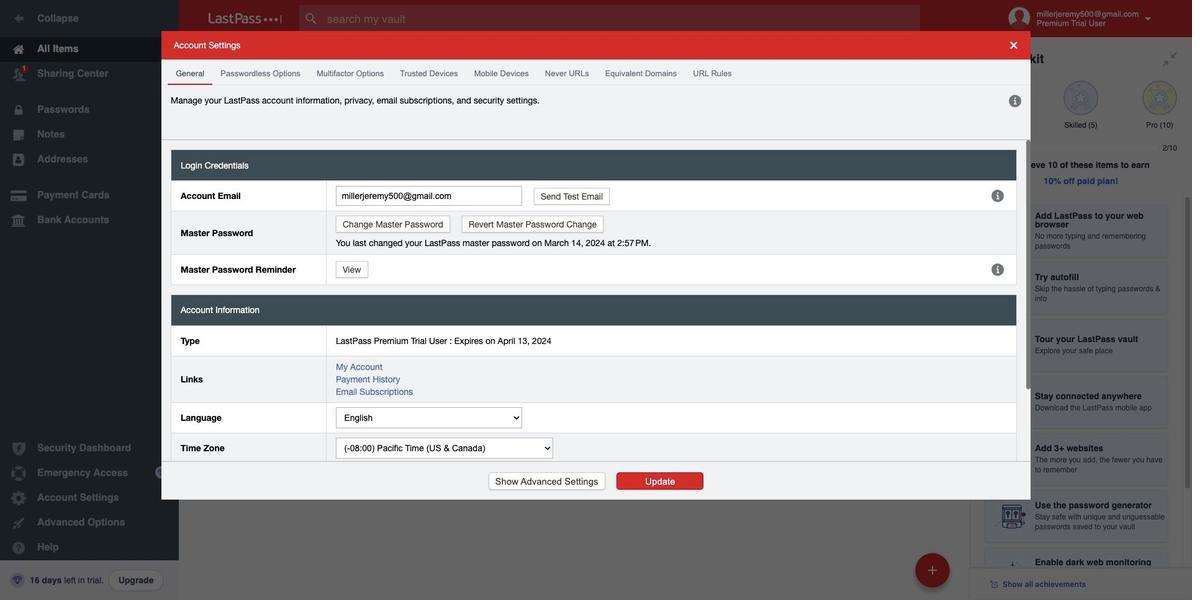 Task type: vqa. For each thing, say whether or not it's contained in the screenshot.
dialog
no



Task type: locate. For each thing, give the bounding box(es) containing it.
search my vault text field
[[299, 5, 944, 32]]

lastpass image
[[209, 13, 282, 24]]

new item navigation
[[911, 550, 957, 601]]

main navigation navigation
[[0, 0, 179, 601]]

new item image
[[928, 567, 937, 575]]



Task type: describe. For each thing, give the bounding box(es) containing it.
Search search field
[[299, 5, 944, 32]]

vault options navigation
[[179, 37, 970, 75]]



